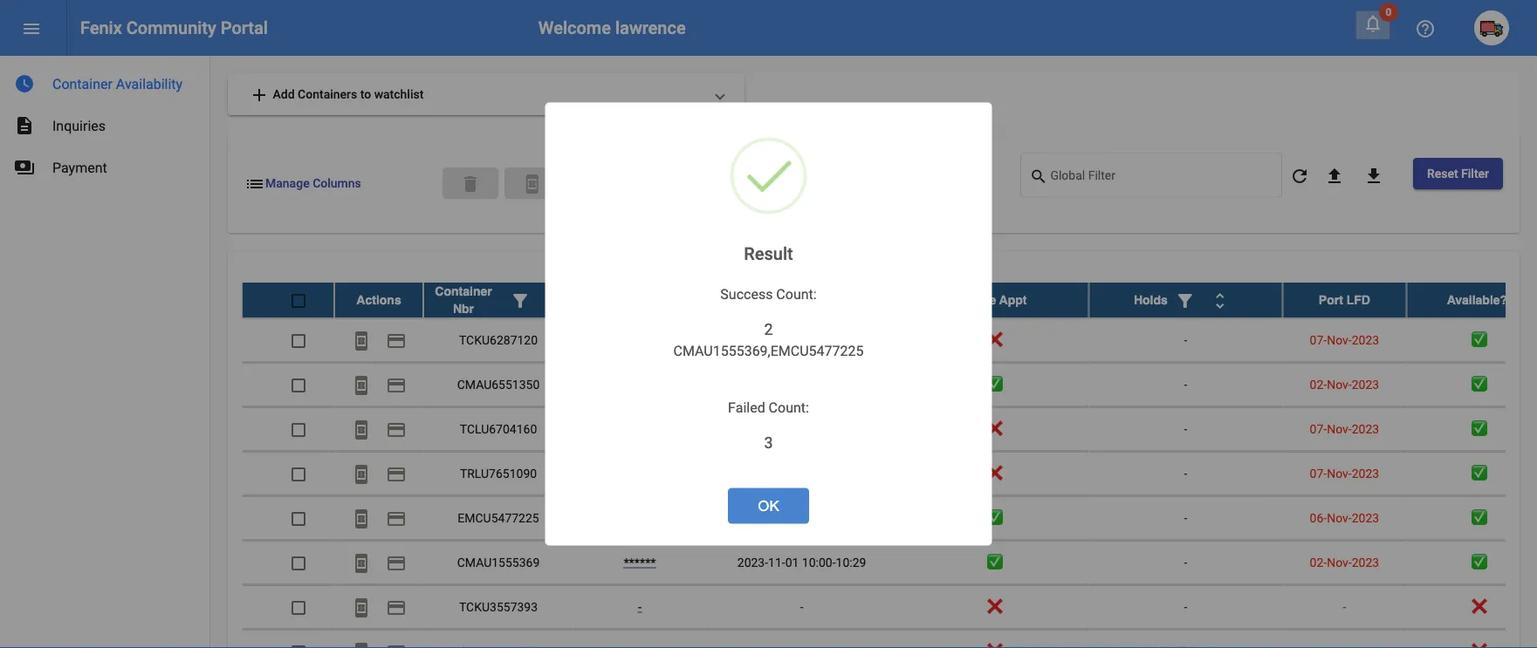 Task type: describe. For each thing, give the bounding box(es) containing it.
10-
[[768, 511, 785, 525]]

07- for tclu6704160
[[1310, 422, 1327, 436]]

2 row from the top
[[242, 318, 1537, 363]]

failed count:
[[728, 400, 809, 416]]

reset filter button
[[1413, 158, 1503, 189]]

active appt
[[959, 293, 1027, 307]]

07-nov-2023 for tclu6704160
[[1310, 422, 1379, 436]]

no color image inside notifications_none popup button
[[1363, 13, 1383, 34]]

availability
[[116, 76, 183, 92]]

✅ for tclu6704160
[[1471, 422, 1483, 436]]

02-nov-2023 for cmau6551350
[[1310, 377, 1379, 392]]

help_outline button
[[1408, 10, 1443, 45]]

count: for success count:
[[776, 286, 817, 303]]

holds
[[1134, 293, 1168, 307]]

10:00-
[[802, 555, 836, 570]]

11-
[[768, 555, 785, 570]]

unfold_more button for holds
[[1203, 282, 1238, 317]]

book_online for cmau6551350
[[351, 375, 372, 396]]

3 column header from the left
[[1089, 282, 1283, 317]]

4 row from the top
[[242, 407, 1537, 452]]

book_online button for tcku6287120
[[344, 323, 379, 357]]

2
[[764, 321, 773, 339]]

available? column header
[[1406, 282, 1537, 317]]

emcu5477225
[[458, 511, 539, 525]]

nov- for trlu7651090
[[1327, 466, 1352, 481]]

5 row from the top
[[242, 452, 1537, 496]]

list manage columns
[[244, 173, 361, 194]]

01
[[785, 555, 799, 570]]

07-nov-2023 for tcku6287120
[[1310, 333, 1379, 347]]

nov- for emcu5477225
[[1327, 511, 1352, 525]]

port
[[1319, 293, 1343, 307]]

payment for trlu7651090
[[386, 464, 407, 485]]

book_online button for tcku3557393
[[344, 590, 379, 625]]

no color image containing search
[[1029, 166, 1050, 187]]

delete
[[460, 173, 481, 194]]

✅ for cmau6551350
[[1471, 377, 1483, 392]]

tcku6287120
[[459, 333, 538, 347]]

ok
[[758, 498, 779, 514]]

payment button for tcku6287120
[[379, 323, 414, 357]]

delete button
[[443, 167, 498, 199]]

cmau1555369
[[457, 555, 540, 570]]

fenix community portal
[[80, 17, 268, 38]]

2023- for 11-
[[737, 555, 768, 570]]

2023 for cmau6551350
[[1352, 377, 1379, 392]]

book_online for cmau1555369
[[351, 553, 372, 574]]

refresh
[[1289, 166, 1310, 187]]

row containing filter_alt
[[242, 282, 1537, 318]]

1 column header from the left
[[423, 282, 573, 317]]

delete image
[[460, 173, 481, 194]]

available?
[[1447, 293, 1508, 307]]

holds filter_alt
[[1134, 290, 1196, 311]]

active appt column header
[[897, 282, 1089, 317]]

21:00-
[[802, 511, 836, 525]]

trlu7651090
[[460, 466, 537, 481]]

container for nbr
[[435, 284, 492, 298]]

payment for tclu6704160
[[386, 419, 407, 440]]

payment button for cmau6551350
[[379, 367, 414, 402]]

payment button for emcu5477225
[[379, 501, 414, 536]]

file_upload
[[1324, 166, 1345, 187]]

time
[[803, 293, 832, 307]]

02-nov-2023 for cmau1555369
[[1310, 555, 1379, 570]]

2023 for trlu7651090
[[1352, 466, 1379, 481]]

payment
[[52, 159, 107, 176]]

payment button for tcku3557393
[[379, 590, 414, 625]]

failed
[[728, 400, 765, 416]]

menu
[[21, 18, 42, 39]]

refresh button
[[1282, 158, 1317, 193]]

file_download
[[1363, 166, 1384, 187]]

notifications_none button
[[1356, 10, 1390, 40]]

no color image containing payments
[[14, 157, 35, 178]]

success
[[720, 286, 773, 303]]

2023 for tclu6704160
[[1352, 422, 1379, 436]]

no color image containing watch_later
[[14, 73, 35, 94]]

unfold_more button for container nbr
[[538, 282, 573, 317]]

3 row from the top
[[242, 363, 1537, 407]]

book_online for trlu7651090
[[351, 464, 372, 485]]

2023-10-31 21:00-21:29
[[737, 511, 866, 525]]

no color image containing filter_alt
[[510, 290, 531, 311]]

✅ for trlu7651090
[[1471, 466, 1483, 481]]

2023 for cmau1555369
[[1352, 555, 1379, 570]]

unfold_more for container nbr
[[545, 290, 566, 311]]

book_online for tcku6287120
[[351, 330, 372, 351]]

book_online button for tclu6704160
[[344, 412, 379, 447]]

community
[[126, 17, 216, 38]]

21:29
[[836, 511, 866, 525]]

welcome lawrence
[[538, 17, 686, 38]]

06-nov-2023
[[1310, 511, 1379, 525]]

2023- for 10-
[[737, 511, 768, 525]]

payment for tcku6287120
[[386, 330, 407, 351]]

31
[[785, 511, 799, 525]]

port lfd column header
[[1283, 282, 1406, 317]]

tcku3557393
[[459, 600, 538, 614]]

nov- for cmau1555369
[[1327, 555, 1352, 570]]

❌ for tcku3557393
[[987, 600, 999, 614]]

2 column header from the left
[[573, 282, 706, 317]]

list
[[244, 173, 265, 194]]

2 cmau1555369,emcu5477225
[[673, 321, 864, 359]]

search
[[1029, 167, 1048, 185]]



Task type: vqa. For each thing, say whether or not it's contained in the screenshot.


Task type: locate. For each thing, give the bounding box(es) containing it.
filter_alt
[[510, 290, 531, 311], [1175, 290, 1196, 311]]

count:
[[776, 286, 817, 303], [769, 400, 809, 416]]

book_online button for emcu5477225
[[344, 501, 379, 536]]

welcome
[[538, 17, 611, 38]]

2023- left 31
[[737, 511, 768, 525]]

notifications_none
[[1363, 13, 1383, 34]]

lawrence
[[615, 17, 686, 38]]

container for availability
[[52, 76, 113, 92]]

2 02- from the top
[[1310, 555, 1327, 570]]

5 2023 from the top
[[1352, 511, 1379, 525]]

grid
[[242, 282, 1537, 649]]

2 2023 from the top
[[1352, 377, 1379, 392]]

1 payment from the top
[[386, 330, 407, 351]]

0 vertical spatial 07-nov-2023
[[1310, 333, 1379, 347]]

1 unfold_more button from the left
[[538, 282, 573, 317]]

0 vertical spatial 2023-
[[737, 511, 768, 525]]

1 horizontal spatial appt
[[999, 293, 1027, 307]]

2 07-nov-2023 from the top
[[1310, 422, 1379, 436]]

no color image containing list
[[244, 173, 265, 194]]

10:29
[[836, 555, 866, 570]]

2 payment from the top
[[386, 375, 407, 396]]

2023- left 01
[[737, 555, 768, 570]]

07- for tcku6287120
[[1310, 333, 1327, 347]]

6 payment from the top
[[386, 553, 407, 574]]

3
[[764, 434, 773, 452]]

6 payment button from the top
[[379, 545, 414, 580]]

02-nov-2023
[[1310, 377, 1379, 392], [1310, 555, 1379, 570]]

1 unfold_more from the left
[[545, 290, 566, 311]]

4 payment button from the top
[[379, 456, 414, 491]]

file_download button
[[1356, 158, 1391, 193]]

container inside navigation
[[52, 76, 113, 92]]

tclu6704160
[[460, 422, 537, 436]]

column header
[[423, 282, 573, 317], [573, 282, 706, 317], [1089, 282, 1283, 317]]

unfold_more
[[545, 290, 566, 311], [1210, 290, 1231, 311]]

result dialog
[[545, 102, 992, 546]]

1 vertical spatial 07-nov-2023
[[1310, 422, 1379, 436]]

2 appt from the left
[[999, 293, 1027, 307]]

active
[[959, 293, 996, 307]]

container nbr
[[435, 284, 492, 316]]

payment button for trlu7651090
[[379, 456, 414, 491]]

1 horizontal spatial container
[[435, 284, 492, 298]]

0 horizontal spatial unfold_more button
[[538, 282, 573, 317]]

02- down 06-
[[1310, 555, 1327, 570]]

1 appt from the left
[[772, 293, 800, 307]]

container up nbr
[[435, 284, 492, 298]]

no color image inside file_upload button
[[1324, 166, 1345, 187]]

reset
[[1427, 166, 1458, 181]]

nov-
[[1327, 333, 1352, 347], [1327, 377, 1352, 392], [1327, 422, 1352, 436], [1327, 466, 1352, 481], [1327, 511, 1352, 525], [1327, 555, 1352, 570]]

no color image containing file_upload
[[1324, 166, 1345, 187]]

port lfd
[[1319, 293, 1370, 307]]

payment for cmau6551350
[[386, 375, 407, 396]]

1 vertical spatial 02-
[[1310, 555, 1327, 570]]

6 row from the top
[[242, 496, 1537, 541]]

nov- for tclu6704160
[[1327, 422, 1352, 436]]

nbr
[[453, 302, 474, 316]]

4 nov- from the top
[[1327, 466, 1352, 481]]

1 2023 from the top
[[1352, 333, 1379, 347]]

book_online for tcku3557393
[[351, 597, 372, 618]]

payment button
[[379, 323, 414, 357], [379, 367, 414, 402], [379, 412, 414, 447], [379, 456, 414, 491], [379, 501, 414, 536], [379, 545, 414, 580], [379, 590, 414, 625]]

1 vertical spatial container
[[435, 284, 492, 298]]

1 02-nov-2023 from the top
[[1310, 377, 1379, 392]]

02- for cmau6551350
[[1310, 377, 1327, 392]]

07-nov-2023 for trlu7651090
[[1310, 466, 1379, 481]]

actions column header
[[334, 282, 423, 317]]

no color image inside file_download button
[[1363, 166, 1384, 187]]

7 payment from the top
[[386, 597, 407, 618]]

no color image inside menu button
[[21, 18, 42, 39]]

3 07-nov-2023 from the top
[[1310, 466, 1379, 481]]

0 vertical spatial container
[[52, 76, 113, 92]]

result
[[744, 244, 793, 264]]

6 nov- from the top
[[1327, 555, 1352, 570]]

1 horizontal spatial unfold_more button
[[1203, 282, 1238, 317]]

no color image inside navigation
[[14, 115, 35, 136]]

book_online button for trlu7651090
[[344, 456, 379, 491]]

appt time column header
[[706, 282, 897, 317]]

3 nov- from the top
[[1327, 422, 1352, 436]]

07-nov-2023
[[1310, 333, 1379, 347], [1310, 422, 1379, 436], [1310, 466, 1379, 481]]

book_online button for cmau6551350
[[344, 367, 379, 402]]

no color image containing notifications_none
[[1363, 13, 1383, 34]]

2023 for tcku6287120
[[1352, 333, 1379, 347]]

❌
[[987, 333, 999, 347], [987, 422, 999, 436], [987, 466, 999, 481], [987, 600, 999, 614], [1471, 600, 1483, 614]]

filter_alt button for container nbr
[[503, 282, 538, 317]]

0 vertical spatial 02-nov-2023
[[1310, 377, 1379, 392]]

0 vertical spatial count:
[[776, 286, 817, 303]]

appt right active
[[999, 293, 1027, 307]]

0 horizontal spatial unfold_more
[[545, 290, 566, 311]]

manage
[[265, 176, 310, 191]]

navigation containing watch_later
[[0, 56, 209, 189]]

✅ for emcu5477225
[[1471, 511, 1483, 525]]

filter_alt up "tcku6287120" at the bottom of the page
[[510, 290, 531, 311]]

5 nov- from the top
[[1327, 511, 1352, 525]]

1 horizontal spatial filter_alt button
[[1168, 282, 1203, 317]]

2023-
[[737, 511, 768, 525], [737, 555, 768, 570]]

book_online for tclu6704160
[[351, 419, 372, 440]]

lfd
[[1347, 293, 1370, 307]]

0 horizontal spatial filter_alt button
[[503, 282, 538, 317]]

no color image containing refresh
[[1289, 166, 1310, 187]]

07- for trlu7651090
[[1310, 466, 1327, 481]]

count: for failed count:
[[769, 400, 809, 416]]

no color image containing file_download
[[1363, 166, 1384, 187]]

3 2023 from the top
[[1352, 422, 1379, 436]]

07-
[[1310, 333, 1327, 347], [1310, 422, 1327, 436], [1310, 466, 1327, 481]]

columns
[[313, 176, 361, 191]]

2023-11-01 10:00-10:29
[[737, 555, 866, 570]]

2 07- from the top
[[1310, 422, 1327, 436]]

payment for tcku3557393
[[386, 597, 407, 618]]

menu button
[[14, 10, 49, 45]]

2 payment button from the top
[[379, 367, 414, 402]]

- link
[[638, 600, 642, 614]]

no color image containing description
[[14, 115, 35, 136]]

02- down port
[[1310, 377, 1327, 392]]

book_online
[[522, 173, 543, 194], [351, 330, 372, 351], [351, 375, 372, 396], [351, 419, 372, 440], [351, 464, 372, 485], [351, 508, 372, 529], [351, 553, 372, 574], [351, 597, 372, 618]]

02-
[[1310, 377, 1327, 392], [1310, 555, 1327, 570]]

fenix
[[80, 17, 122, 38]]

payment for cmau1555369
[[386, 553, 407, 574]]

no color image inside refresh button
[[1289, 166, 1310, 187]]

filter_alt button for holds
[[1168, 282, 1203, 317]]

1 horizontal spatial filter_alt
[[1175, 290, 1196, 311]]

-
[[800, 333, 803, 347], [1184, 333, 1187, 347], [1184, 377, 1187, 392], [1184, 422, 1187, 436], [1184, 466, 1187, 481], [1184, 511, 1187, 525], [1184, 555, 1187, 570], [638, 600, 642, 614], [800, 600, 803, 614], [1184, 600, 1187, 614], [1343, 600, 1346, 614]]

ok button
[[728, 488, 809, 524]]

✅ for tcku6287120
[[1471, 333, 1483, 347]]

1 filter_alt from the left
[[510, 290, 531, 311]]

2023 for emcu5477225
[[1352, 511, 1379, 525]]

appt left time
[[772, 293, 800, 307]]

4 2023 from the top
[[1352, 466, 1379, 481]]

unfold_more for holds
[[1210, 290, 1231, 311]]

description
[[14, 115, 35, 136]]

cmau6551350
[[457, 377, 540, 392]]

filter_alt inside popup button
[[510, 290, 531, 311]]

02-nov-2023 down port lfd column header
[[1310, 377, 1379, 392]]

file_upload button
[[1317, 158, 1352, 193]]

3 07- from the top
[[1310, 466, 1327, 481]]

0 horizontal spatial filter_alt
[[510, 290, 531, 311]]

no color image containing filter_alt
[[1175, 290, 1196, 311]]

2 filter_alt from the left
[[1175, 290, 1196, 311]]

inquiries
[[52, 117, 106, 134]]

2 02-nov-2023 from the top
[[1310, 555, 1379, 570]]

❌ for tclu6704160
[[987, 422, 999, 436]]

7 row from the top
[[242, 541, 1537, 585]]

book_online for emcu5477225
[[351, 508, 372, 529]]

1 07- from the top
[[1310, 333, 1327, 347]]

❌ for trlu7651090
[[987, 466, 999, 481]]

no color image
[[14, 73, 35, 94], [14, 157, 35, 178], [1289, 166, 1310, 187], [1363, 166, 1384, 187], [1029, 166, 1050, 187], [545, 290, 566, 311], [1175, 290, 1196, 311], [1210, 290, 1231, 311], [386, 330, 407, 351], [351, 375, 372, 396], [351, 419, 372, 440], [386, 419, 407, 440], [351, 464, 372, 485], [386, 464, 407, 485], [351, 553, 372, 574], [351, 642, 372, 649], [386, 642, 407, 649]]

1 filter_alt button from the left
[[503, 282, 538, 317]]

cmau1555369,emcu5477225
[[673, 343, 864, 359]]

no color image inside the help_outline popup button
[[1415, 18, 1436, 39]]

2 filter_alt button from the left
[[1168, 282, 1203, 317]]

2 unfold_more button from the left
[[1203, 282, 1238, 317]]

❌ for tcku6287120
[[987, 333, 999, 347]]

1 vertical spatial 07-
[[1310, 422, 1327, 436]]

1 02- from the top
[[1310, 377, 1327, 392]]

1 vertical spatial 02-nov-2023
[[1310, 555, 1379, 570]]

2 vertical spatial 07-
[[1310, 466, 1327, 481]]

3 payment button from the top
[[379, 412, 414, 447]]

1 payment button from the top
[[379, 323, 414, 357]]

row
[[242, 282, 1537, 318], [242, 318, 1537, 363], [242, 363, 1537, 407], [242, 407, 1537, 452], [242, 452, 1537, 496], [242, 496, 1537, 541], [242, 541, 1537, 585], [242, 585, 1537, 630], [242, 630, 1537, 649]]

payment button for cmau1555369
[[379, 545, 414, 580]]

0 vertical spatial 07-
[[1310, 333, 1327, 347]]

02-nov-2023 down '06-nov-2023'
[[1310, 555, 1379, 570]]

filter_alt button
[[503, 282, 538, 317], [1168, 282, 1203, 317]]

filter_alt right holds
[[1175, 290, 1196, 311]]

3 payment from the top
[[386, 419, 407, 440]]

actions
[[356, 293, 401, 307]]

5 payment from the top
[[386, 508, 407, 529]]

1 row from the top
[[242, 282, 1537, 318]]

filter
[[1461, 166, 1489, 181]]

grid containing filter_alt
[[242, 282, 1537, 649]]

1 vertical spatial count:
[[769, 400, 809, 416]]

0 horizontal spatial container
[[52, 76, 113, 92]]

unfold_more button up "tcku6287120" at the bottom of the page
[[538, 282, 573, 317]]

1 nov- from the top
[[1327, 333, 1352, 347]]

cell
[[573, 318, 706, 362], [573, 363, 706, 406], [706, 363, 897, 406], [573, 407, 706, 451], [706, 407, 897, 451], [573, 452, 706, 495], [706, 452, 897, 495], [573, 496, 706, 540]]

2 unfold_more from the left
[[1210, 290, 1231, 311]]

appt
[[772, 293, 800, 307], [999, 293, 1027, 307]]

help_outline
[[1415, 18, 1436, 39]]

Global Watchlist Filter field
[[1050, 172, 1273, 185]]

portal
[[221, 17, 268, 38]]

0 horizontal spatial appt
[[772, 293, 800, 307]]

no color image containing menu
[[21, 18, 42, 39]]

unfold_more button right the holds filter_alt
[[1203, 282, 1238, 317]]

book_online button
[[504, 167, 560, 199], [344, 323, 379, 357], [344, 367, 379, 402], [344, 412, 379, 447], [344, 456, 379, 491], [344, 501, 379, 536], [344, 545, 379, 580], [344, 590, 379, 625]]

appt time
[[772, 293, 832, 307]]

navigation
[[0, 56, 209, 189]]

payment
[[386, 330, 407, 351], [386, 375, 407, 396], [386, 419, 407, 440], [386, 464, 407, 485], [386, 508, 407, 529], [386, 553, 407, 574], [386, 597, 407, 618]]

1 07-nov-2023 from the top
[[1310, 333, 1379, 347]]

02- for cmau1555369
[[1310, 555, 1327, 570]]

watch_later
[[14, 73, 35, 94]]

container availability
[[52, 76, 183, 92]]

✅
[[1471, 333, 1483, 347], [987, 377, 999, 392], [1471, 377, 1483, 392], [1471, 422, 1483, 436], [1471, 466, 1483, 481], [987, 511, 999, 525], [1471, 511, 1483, 525], [987, 555, 999, 570], [1471, 555, 1483, 570]]

8 row from the top
[[242, 585, 1537, 630]]

✅ for cmau1555369
[[1471, 555, 1483, 570]]

container up inquiries
[[52, 76, 113, 92]]

payment button for tclu6704160
[[379, 412, 414, 447]]

success count:
[[720, 286, 817, 303]]

7 payment button from the top
[[379, 590, 414, 625]]

book_online button for cmau1555369
[[344, 545, 379, 580]]

no color image
[[1363, 13, 1383, 34], [21, 18, 42, 39], [1415, 18, 1436, 39], [14, 115, 35, 136], [1324, 166, 1345, 187], [244, 173, 265, 194], [522, 173, 543, 194], [510, 290, 531, 311], [351, 330, 372, 351], [386, 375, 407, 396], [351, 508, 372, 529], [386, 508, 407, 529], [386, 553, 407, 574], [351, 597, 372, 618], [386, 597, 407, 618]]

2023
[[1352, 333, 1379, 347], [1352, 377, 1379, 392], [1352, 422, 1379, 436], [1352, 466, 1379, 481], [1352, 511, 1379, 525], [1352, 555, 1379, 570]]

1 horizontal spatial unfold_more
[[1210, 290, 1231, 311]]

******
[[624, 555, 656, 570]]

no color image containing help_outline
[[1415, 18, 1436, 39]]

1 2023- from the top
[[737, 511, 768, 525]]

06-
[[1310, 511, 1327, 525]]

5 payment button from the top
[[379, 501, 414, 536]]

2 nov- from the top
[[1327, 377, 1352, 392]]

6 2023 from the top
[[1352, 555, 1379, 570]]

nov- for cmau6551350
[[1327, 377, 1352, 392]]

2 2023- from the top
[[737, 555, 768, 570]]

nov- for tcku6287120
[[1327, 333, 1352, 347]]

unfold_more button
[[538, 282, 573, 317], [1203, 282, 1238, 317]]

container
[[52, 76, 113, 92], [435, 284, 492, 298]]

4 payment from the top
[[386, 464, 407, 485]]

1 vertical spatial 2023-
[[737, 555, 768, 570]]

****** link
[[624, 555, 656, 570]]

9 row from the top
[[242, 630, 1537, 649]]

reset filter
[[1427, 166, 1489, 181]]

payment for emcu5477225
[[386, 508, 407, 529]]

payments
[[14, 157, 35, 178]]

0 vertical spatial 02-
[[1310, 377, 1327, 392]]

2 vertical spatial 07-nov-2023
[[1310, 466, 1379, 481]]



